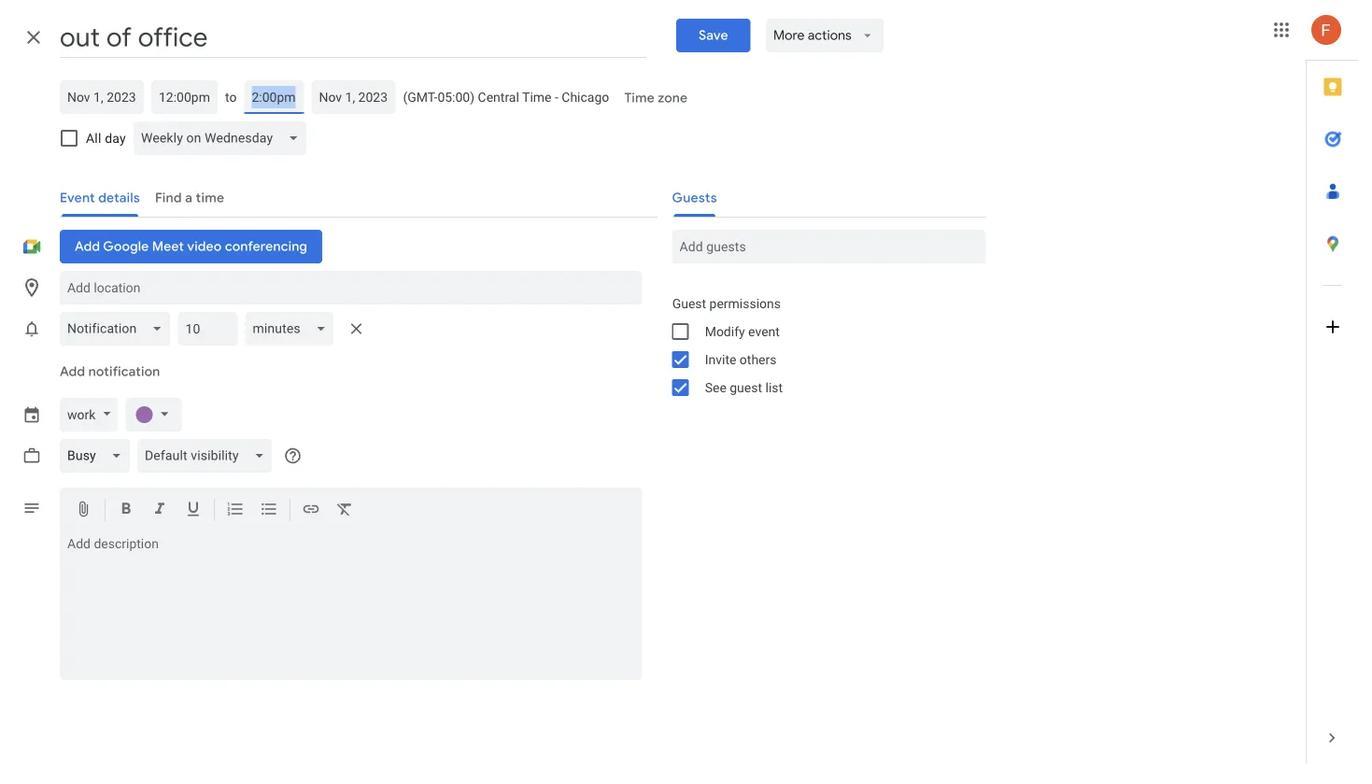 Task type: vqa. For each thing, say whether or not it's contained in the screenshot.
top calendars
no



Task type: describe. For each thing, give the bounding box(es) containing it.
arrow_drop_down
[[859, 27, 876, 44]]

save
[[699, 27, 728, 44]]

remove formatting image
[[335, 500, 354, 522]]

zone
[[658, 90, 688, 106]]

modify event
[[705, 324, 780, 339]]

central
[[478, 89, 519, 105]]

to
[[225, 89, 237, 105]]

day
[[105, 130, 126, 146]]

invite
[[705, 352, 736, 367]]

-
[[555, 89, 558, 105]]

End date text field
[[319, 86, 388, 108]]

End time text field
[[252, 86, 297, 108]]

Guests text field
[[680, 230, 979, 263]]

bold image
[[117, 500, 135, 522]]

more
[[773, 27, 805, 44]]

time zone button
[[617, 81, 695, 115]]

numbered list image
[[226, 500, 245, 522]]

(gmt-
[[403, 89, 438, 105]]

(gmt-05:00) central time - chicago
[[403, 89, 609, 105]]

formatting options toolbar
[[60, 488, 642, 533]]

more actions arrow_drop_down
[[773, 27, 876, 44]]

all day
[[86, 130, 126, 146]]

add
[[60, 363, 85, 380]]

list
[[766, 380, 783, 395]]

see
[[705, 380, 727, 395]]

time zone
[[624, 90, 688, 106]]

10 minutes before element
[[60, 308, 371, 349]]

notification
[[88, 363, 160, 380]]



Task type: locate. For each thing, give the bounding box(es) containing it.
0 horizontal spatial time
[[522, 89, 552, 105]]

Start date text field
[[67, 86, 136, 108]]

work
[[67, 407, 96, 422]]

guest
[[672, 296, 706, 311]]

time
[[522, 89, 552, 105], [624, 90, 654, 106]]

tab list
[[1307, 61, 1358, 712]]

underline image
[[184, 500, 203, 522]]

italic image
[[150, 500, 169, 522]]

Location text field
[[67, 271, 635, 305]]

None field
[[133, 121, 314, 155], [60, 312, 178, 346], [245, 312, 342, 346], [60, 439, 137, 473], [137, 439, 280, 473], [133, 121, 314, 155], [60, 312, 178, 346], [245, 312, 342, 346], [60, 439, 137, 473], [137, 439, 280, 473]]

group
[[657, 290, 986, 402]]

save button
[[676, 19, 751, 52]]

invite others
[[705, 352, 777, 367]]

others
[[740, 352, 777, 367]]

Description text field
[[60, 536, 642, 676]]

Minutes in advance for notification number field
[[185, 312, 230, 346]]

add notification
[[60, 363, 160, 380]]

add notification button
[[52, 349, 168, 394]]

time inside button
[[624, 90, 654, 106]]

see guest list
[[705, 380, 783, 395]]

group containing guest permissions
[[657, 290, 986, 402]]

guest
[[730, 380, 762, 395]]

1 horizontal spatial time
[[624, 90, 654, 106]]

time left "-"
[[522, 89, 552, 105]]

modify
[[705, 324, 745, 339]]

chicago
[[562, 89, 609, 105]]

permissions
[[710, 296, 781, 311]]

05:00)
[[438, 89, 475, 105]]

bulleted list image
[[260, 500, 278, 522]]

all
[[86, 130, 101, 146]]

Start time text field
[[159, 86, 210, 108]]

Title text field
[[60, 17, 647, 58]]

guest permissions
[[672, 296, 781, 311]]

event
[[748, 324, 780, 339]]

actions
[[808, 27, 852, 44]]

time left zone
[[624, 90, 654, 106]]

insert link image
[[302, 500, 320, 522]]



